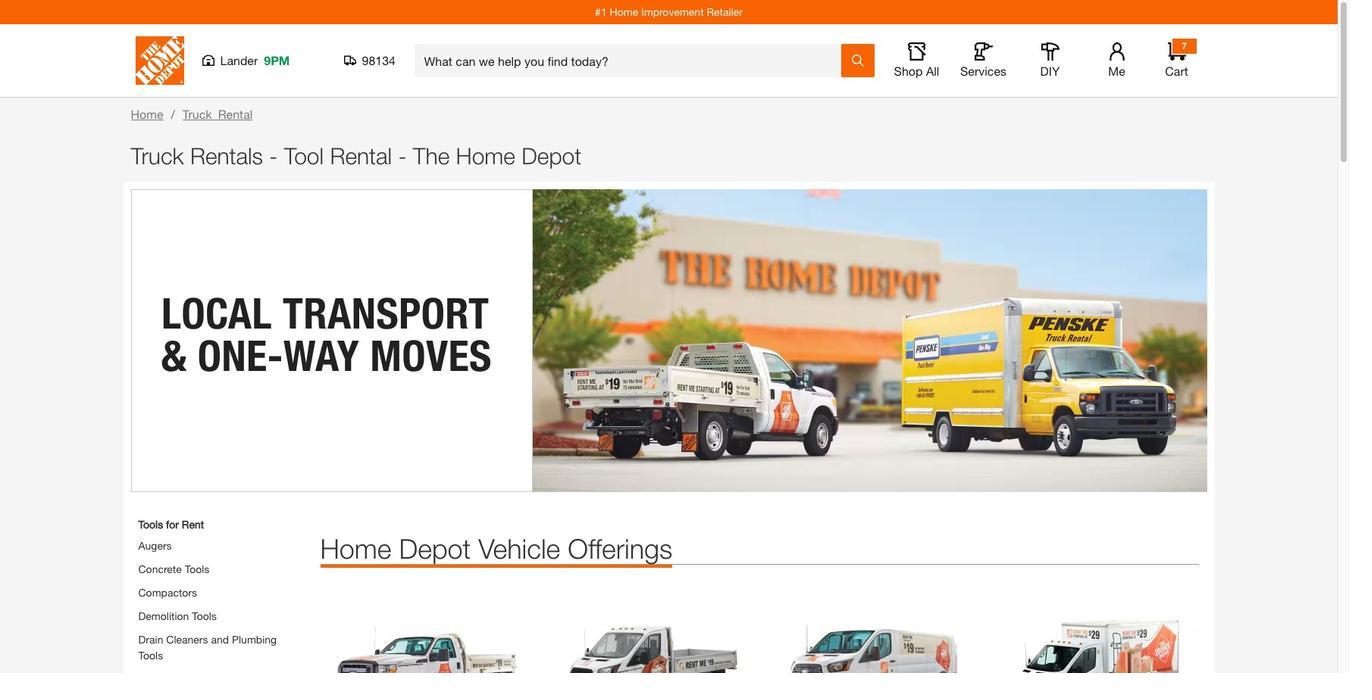 Task type: locate. For each thing, give the bounding box(es) containing it.
home depot vehicle offerings
[[320, 533, 672, 565]]

1 - from the left
[[269, 142, 278, 169]]

shop all
[[894, 64, 939, 78]]

drain cleaners and plumbing tools
[[138, 634, 277, 662]]

-
[[269, 142, 278, 169], [398, 142, 407, 169]]

1 vertical spatial depot
[[399, 533, 471, 565]]

4  image from the left
[[991, 588, 1199, 674]]

compactors
[[138, 587, 197, 599]]

- left tool
[[269, 142, 278, 169]]

demolition tools
[[138, 610, 217, 623]]

- left the
[[398, 142, 407, 169]]

0 horizontal spatial -
[[269, 142, 278, 169]]

local transport & one-way moves image
[[131, 189, 1207, 493]]

home
[[610, 5, 638, 18], [131, 107, 163, 121], [456, 142, 515, 169], [320, 533, 391, 565]]

 image
[[320, 588, 529, 674], [544, 588, 752, 674], [767, 588, 976, 674], [991, 588, 1199, 674]]

vehicle
[[478, 533, 560, 565]]

drain
[[138, 634, 163, 646]]

1 horizontal spatial depot
[[522, 142, 581, 169]]

98134 button
[[344, 53, 396, 68]]

1 horizontal spatial -
[[398, 142, 407, 169]]

diy button
[[1026, 42, 1074, 79]]

rentals
[[190, 142, 263, 169]]

tools
[[138, 518, 163, 531], [185, 563, 209, 576], [192, 610, 217, 623], [138, 650, 163, 662]]

7
[[1182, 40, 1187, 52]]

tools down drain at left bottom
[[138, 650, 163, 662]]

improvement
[[641, 5, 704, 18]]

plumbing
[[232, 634, 277, 646]]

truck rentals - tool rental - the home depot
[[131, 142, 581, 169]]

tools right concrete
[[185, 563, 209, 576]]

#1 home improvement retailer
[[595, 5, 743, 18]]

0 horizontal spatial depot
[[399, 533, 471, 565]]

concrete tools
[[138, 563, 209, 576]]

shop all button
[[892, 42, 941, 79]]

concrete
[[138, 563, 182, 576]]

diy
[[1040, 64, 1060, 78]]

rental
[[330, 142, 392, 169]]

9pm
[[264, 53, 290, 67]]

0 vertical spatial depot
[[522, 142, 581, 169]]

services button
[[959, 42, 1008, 79]]

depot
[[522, 142, 581, 169], [399, 533, 471, 565]]

offerings
[[568, 533, 672, 565]]



Task type: vqa. For each thing, say whether or not it's contained in the screenshot.
Local Transport & One-Way Moves image
yes



Task type: describe. For each thing, give the bounding box(es) containing it.
augers link
[[138, 540, 172, 552]]

retailer
[[707, 5, 743, 18]]

the
[[413, 142, 450, 169]]

truck_rental
[[183, 107, 253, 121]]

cleaners
[[166, 634, 208, 646]]

98134
[[362, 53, 396, 67]]

lander 9pm
[[220, 53, 290, 67]]

truck
[[131, 142, 184, 169]]

tools inside drain cleaners and plumbing tools
[[138, 650, 163, 662]]

and
[[211, 634, 229, 646]]

rent
[[182, 518, 204, 531]]

me
[[1108, 64, 1125, 78]]

tools up "and"
[[192, 610, 217, 623]]

1  image from the left
[[320, 588, 529, 674]]

demolition
[[138, 610, 189, 623]]

for
[[166, 518, 179, 531]]

#1
[[595, 5, 607, 18]]

the home depot logo image
[[135, 36, 184, 85]]

2 - from the left
[[398, 142, 407, 169]]

3  image from the left
[[767, 588, 976, 674]]

all
[[926, 64, 939, 78]]

tools for rent
[[138, 518, 204, 531]]

shop
[[894, 64, 923, 78]]

services
[[960, 64, 1006, 78]]

cart 7
[[1165, 40, 1188, 78]]

drain cleaners and plumbing tools link
[[138, 634, 277, 662]]

What can we help you find today? search field
[[424, 45, 840, 77]]

tool
[[284, 142, 324, 169]]

cart
[[1165, 64, 1188, 78]]

demolition tools link
[[138, 610, 217, 623]]

truck_rental link
[[183, 107, 253, 121]]

augers
[[138, 540, 172, 552]]

lander
[[220, 53, 258, 67]]

compactors link
[[138, 587, 197, 599]]

2  image from the left
[[544, 588, 752, 674]]

home link
[[131, 107, 163, 121]]

me button
[[1092, 42, 1141, 79]]

concrete tools link
[[138, 563, 209, 576]]

tools up augers
[[138, 518, 163, 531]]



